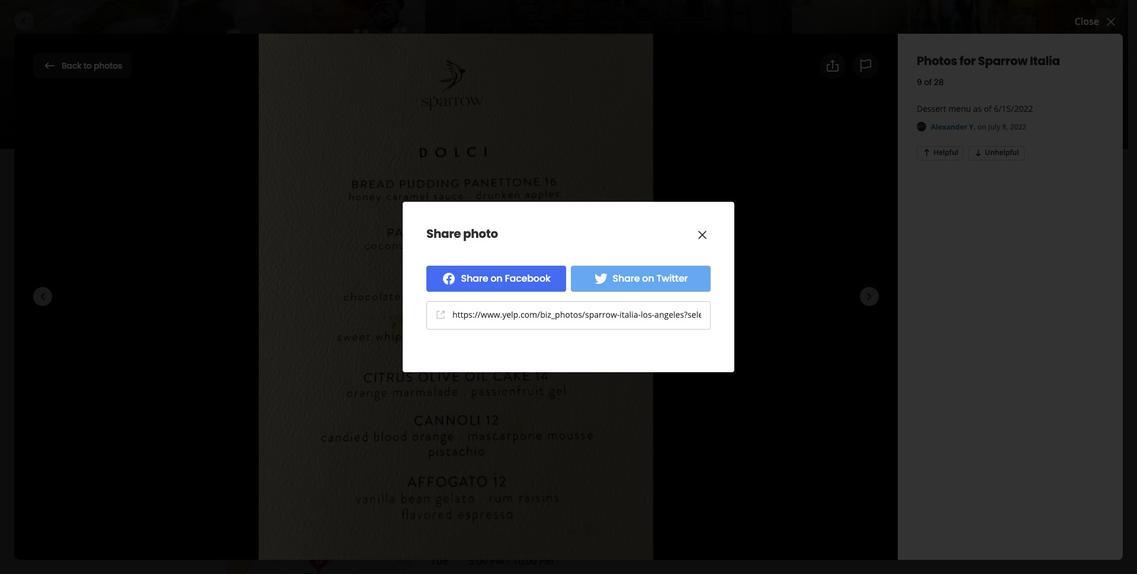 Task type: vqa. For each thing, say whether or not it's contained in the screenshot.


Task type: locate. For each thing, give the bounding box(es) containing it.
for right the to
[[94, 54, 117, 77]]

1 horizontal spatial photo
[[463, 226, 498, 242]]

tue
[[431, 555, 448, 568]]

marrow
[[254, 393, 292, 406]]

16
[[474, 407, 484, 418]]

Search photos text field
[[910, 54, 1104, 77]]

0 horizontal spatial of
[[924, 76, 932, 88]]

menu (28)
[[383, 98, 429, 111]]

photos for sparrow italia
[[917, 53, 1060, 69], [33, 54, 236, 77]]

1 vertical spatial 5:00
[[469, 536, 488, 549]]

1 horizontal spatial italia
[[353, 20, 427, 60]]

2 17 from the left
[[351, 407, 360, 418]]

menu left the as
[[949, 103, 971, 114]]

tab list containing inside (105)
[[33, 98, 438, 121]]

pizza up 20
[[632, 393, 655, 406]]

2 vertical spatial 5:00
[[469, 555, 488, 568]]

s
[[715, 351, 721, 364]]

share on facebook button
[[426, 266, 566, 292], [426, 266, 566, 292]]

1 horizontal spatial for
[[960, 53, 976, 69]]

unhelpful button
[[969, 146, 1024, 160]]

1 pizza from the left
[[438, 393, 462, 406]]

0 vertical spatial add
[[839, 58, 858, 72]]

- for tue
[[507, 555, 510, 568]]

21 reviews
[[399, 407, 442, 418]]

to
[[84, 60, 92, 71]]

0 horizontal spatial menu
[[290, 441, 317, 455]]

add photos link
[[810, 53, 903, 79]]

2 vertical spatial 5:00 pm - 10:00 pm
[[469, 555, 554, 568]]

angeles,
[[697, 365, 735, 378]]

24 camera v2 image
[[344, 179, 358, 193]]

1 horizontal spatial 17
[[351, 407, 360, 418]]

0 vertical spatial menu
[[383, 98, 410, 111]]

save button
[[498, 173, 560, 199]]

get directions link
[[697, 337, 764, 350]]

previous image
[[17, 13, 31, 28]]

Sharing link text field
[[453, 309, 701, 321]]

closed
[[613, 536, 644, 549]]

5:00 pm - 10:00 pm
[[261, 111, 346, 124], [469, 536, 554, 549], [469, 555, 554, 568]]

sparrowdtla.com
[[697, 270, 777, 283]]

pm
[[282, 111, 296, 124], [331, 111, 346, 124], [490, 536, 505, 549], [539, 536, 554, 549], [490, 555, 505, 568], [539, 555, 554, 568]]

1 vertical spatial 10:00
[[513, 536, 537, 549]]

2 pizza from the left
[[632, 393, 655, 406]]

1 horizontal spatial of
[[984, 103, 992, 114]]

sparrowdtla.com link
[[697, 270, 777, 283]]

location
[[225, 500, 276, 517]]

mediterranean
[[358, 90, 429, 103]]

21
[[399, 407, 409, 418]]

24 save outline v2 image
[[508, 179, 522, 193]]

get directions 939 s figueroa st. ste 200 los angeles, ca 90015
[[697, 337, 830, 378]]

photos inside wagyu alla vodka pizza 17 photos
[[363, 407, 390, 418]]

1 reviews from the left
[[288, 407, 319, 418]]

0 vertical spatial menu
[[949, 103, 971, 114]]

0 vertical spatial 5:00
[[261, 111, 279, 124]]

edit button
[[436, 91, 460, 105]]

0 horizontal spatial add
[[363, 179, 382, 193]]

wagyu alla vodka pizza image
[[351, 294, 460, 383]]

share right 24 facebook v2 image
[[461, 272, 488, 286]]

reviews right 25
[[534, 407, 565, 418]]

1 horizontal spatial menu
[[627, 269, 655, 282]]

0 horizontal spatial on
[[491, 272, 503, 286]]

photo left 24 share v2 image
[[384, 179, 412, 193]]

6/15/2022
[[994, 103, 1033, 114]]

photo inside dialog
[[463, 226, 498, 242]]

july
[[988, 122, 1001, 132]]

(213)
[[697, 303, 719, 316]]

of right the as
[[984, 103, 992, 114]]

1 horizontal spatial add
[[839, 58, 858, 72]]

photos
[[861, 58, 893, 72], [94, 60, 122, 71]]

menu
[[383, 98, 410, 111], [225, 238, 259, 254]]

inside (105)
[[238, 98, 290, 111]]

mediterranean link
[[358, 90, 429, 103]]

reviews right 20
[[657, 407, 688, 418]]

menu left 14 chevron right outline icon
[[627, 269, 655, 282]]

24 twitter v2 image
[[594, 272, 608, 286]]

1 horizontal spatial photos for sparrow italia
[[917, 53, 1060, 69]]

(213) 603-9871
[[697, 303, 762, 316]]

on right y.
[[978, 122, 986, 132]]

for for dessert
[[960, 53, 976, 69]]

sparrow for dessert menu as of 6/15/2022
[[978, 53, 1028, 69]]

now
[[646, 536, 666, 549]]

20 reviews
[[646, 407, 688, 418]]

share on twitter button
[[571, 266, 711, 292], [571, 266, 711, 292]]

next photo image
[[862, 290, 877, 304]]

truffle pizza 14 photos
[[597, 393, 655, 418]]

photo up share on facebook
[[463, 226, 498, 242]]

bone marrow agnolotti image
[[228, 294, 337, 383]]

17 down bone
[[228, 407, 237, 418]]

1 vertical spatial -
[[507, 536, 510, 549]]

ca
[[737, 365, 750, 378]]

photos right the to
[[94, 60, 122, 71]]

accepting
[[733, 189, 782, 202]]

reviews down agnolotti
[[288, 407, 319, 418]]

0 horizontal spatial menu
[[225, 238, 259, 254]]

photo of sparrow italia - los angeles, ca, us. gnocchi image
[[0, 0, 235, 149]]

0 horizontal spatial italia
[[193, 54, 236, 77]]

bone marrow agnolotti 17 photos
[[228, 393, 338, 418]]

share for share on facebook
[[461, 272, 488, 286]]

share
[[456, 179, 483, 193], [426, 226, 461, 242], [461, 272, 488, 286], [613, 272, 640, 286]]

close image
[[695, 228, 710, 242]]

italia for dessert menu as of 6/15/2022
[[1030, 53, 1060, 69]]

share up 24 facebook v2 image
[[426, 226, 461, 242]]

25
[[522, 407, 532, 418]]

review
[[289, 179, 320, 193]]

0 horizontal spatial for
[[94, 54, 117, 77]]

0 horizontal spatial photos
[[94, 60, 122, 71]]

on left "facebook"
[[491, 272, 503, 286]]

claimed
[[237, 90, 275, 103]]

write a review
[[254, 179, 320, 193]]

1 horizontal spatial photos
[[861, 58, 893, 72]]

helpful button
[[917, 146, 964, 160]]

2 vertical spatial -
[[507, 555, 510, 568]]

menu for website menu
[[290, 441, 317, 455]]

0 horizontal spatial 17
[[228, 407, 237, 418]]

menu up popular
[[225, 238, 259, 254]]

alexander y. on july 8, 2022
[[931, 122, 1027, 132]]

1 vertical spatial add
[[363, 179, 382, 193]]

for for inside
[[94, 54, 117, 77]]

sparrow for inside (105)
[[120, 54, 190, 77]]

1 horizontal spatial menu
[[383, 98, 410, 111]]

alexander y. link
[[931, 122, 978, 132]]

0 horizontal spatial pizza
[[438, 393, 462, 406]]

5:00 right "mon"
[[469, 536, 488, 549]]

2 horizontal spatial on
[[978, 122, 986, 132]]

reviews for alla
[[411, 407, 442, 418]]

menu element
[[206, 218, 709, 461]]

on for share on twitter
[[642, 272, 654, 286]]

17
[[228, 407, 237, 418], [351, 407, 360, 418]]

pizza
[[438, 393, 462, 406], [632, 393, 655, 406]]

on left 14 chevron right outline icon
[[642, 272, 654, 286]]

939
[[697, 351, 713, 364]]

3 reviews from the left
[[534, 407, 565, 418]]

1 17 from the left
[[228, 407, 237, 418]]

1 horizontal spatial pizza
[[632, 393, 655, 406]]

5:00
[[261, 111, 279, 124], [469, 536, 488, 549], [469, 555, 488, 568]]

closed now
[[613, 536, 666, 549]]

1 vertical spatial of
[[984, 103, 992, 114]]

wagyu alla vodka pizza 17 photos
[[351, 393, 462, 418]]

share inside button
[[456, 179, 483, 193]]

on for share on facebook
[[491, 272, 503, 286]]

pizza right vodka
[[438, 393, 462, 406]]

2 horizontal spatial sparrow
[[978, 53, 1028, 69]]

share right 24 twitter v2 icon in the top right of the page
[[613, 272, 640, 286]]

add photos
[[839, 58, 893, 72]]

edit
[[441, 93, 455, 103]]

photo of sparrow italia - los angeles, ca, us. old fashions x 2 image
[[792, 0, 1128, 149]]

share photo
[[426, 226, 498, 242]]

2 vertical spatial menu
[[290, 441, 317, 455]]

grilled octopus 16 photos
[[474, 393, 547, 418]]

menu inside website menu link
[[290, 441, 317, 455]]

as
[[973, 103, 982, 114]]

2 horizontal spatial italia
[[1030, 53, 1060, 69]]

photos right 24 share v2 icon
[[861, 58, 893, 72]]

0 horizontal spatial photos for sparrow italia
[[33, 54, 236, 77]]

5:00 right tue
[[469, 555, 488, 568]]

33
[[276, 407, 285, 418]]

9871
[[741, 303, 762, 316]]

pizza inside wagyu alla vodka pizza 17 photos
[[438, 393, 462, 406]]

for up dessert menu as of 6/15/2022
[[960, 53, 976, 69]]

17 inside wagyu alla vodka pizza 17 photos
[[351, 407, 360, 418]]

italia
[[353, 20, 427, 60], [1030, 53, 1060, 69], [193, 54, 236, 77]]

ste
[[779, 351, 794, 364]]

1 vertical spatial menu
[[225, 238, 259, 254]]

&
[[278, 500, 287, 517]]

tab list
[[33, 98, 438, 121]]

1 vertical spatial photo
[[463, 226, 498, 242]]

menu up hours
[[383, 98, 410, 111]]

16 external link v2 image
[[436, 310, 445, 320]]

0 vertical spatial 5:00 pm - 10:00 pm
[[261, 111, 346, 124]]

17 down "wagyu"
[[351, 407, 360, 418]]

menu for menu
[[225, 238, 259, 254]]

bone
[[228, 393, 252, 406]]

24 flag v2 image
[[859, 59, 873, 73]]

2 horizontal spatial menu
[[949, 103, 971, 114]]

of right 9
[[924, 76, 932, 88]]

add left "24 flag v2" icon
[[839, 58, 858, 72]]

0 vertical spatial photo
[[384, 179, 412, 193]]

1 horizontal spatial on
[[642, 272, 654, 286]]

2 vertical spatial 10:00
[[513, 555, 537, 568]]

0 horizontal spatial photo
[[384, 179, 412, 193]]

reviews down vodka
[[411, 407, 442, 418]]

1 vertical spatial 5:00 pm - 10:00 pm
[[469, 536, 554, 549]]

menu right website
[[290, 441, 317, 455]]

add for add photos
[[839, 58, 858, 72]]

16 nothelpful v2 image
[[974, 148, 983, 157]]

17 inside bone marrow agnolotti 17 photos
[[228, 407, 237, 418]]

add right 24 camera v2 icon
[[363, 179, 382, 193]]

italian
[[322, 90, 353, 103]]

2 reviews from the left
[[411, 407, 442, 418]]

reviews for octopus
[[534, 407, 565, 418]]

0 horizontal spatial sparrow
[[120, 54, 190, 77]]

5:00 down inside (105)
[[261, 111, 279, 124]]

share right 24 share v2 image
[[456, 179, 483, 193]]

4 reviews from the left
[[657, 407, 688, 418]]

24 add photo v2 image
[[820, 58, 834, 73]]



Task type: describe. For each thing, give the bounding box(es) containing it.
view full menu link
[[584, 269, 668, 282]]

9
[[917, 76, 922, 88]]

(517
[[353, 64, 372, 77]]

photo for add photo
[[384, 179, 412, 193]]

share for share photo
[[426, 226, 461, 242]]

photo for share photo
[[463, 226, 498, 242]]

truffle
[[597, 393, 629, 406]]

website menu link
[[225, 435, 327, 461]]

dessert
[[917, 103, 947, 114]]

0 vertical spatial -
[[299, 111, 302, 124]]

(105)
[[268, 98, 290, 111]]

wagyu
[[351, 393, 383, 406]]

0 vertical spatial of
[[924, 76, 932, 88]]

24 arrow left v2 image
[[43, 58, 57, 73]]

photos inside bone marrow agnolotti 17 photos
[[239, 407, 266, 418]]

grilled octopus image
[[474, 294, 583, 383]]

outside (46)
[[309, 98, 365, 111]]

10:00 for tue
[[513, 555, 537, 568]]

pizza inside truffle pizza 14 photos
[[632, 393, 655, 406]]

website menu
[[250, 441, 317, 455]]

photos for sparrow italia for inside
[[33, 54, 236, 77]]

photo of sparrow italia - los angeles, ca, us. sparrow bar. image
[[425, 0, 792, 149]]

see hours link
[[353, 111, 397, 126]]

facebook
[[505, 272, 551, 286]]

truffle pizza image
[[597, 294, 706, 383]]

full
[[609, 269, 625, 282]]

previous photo image
[[36, 290, 50, 304]]

33 reviews
[[276, 407, 319, 418]]

14 chevron right outline image
[[659, 271, 668, 280]]

mon
[[431, 536, 451, 549]]

menu for dessert menu as of 6/15/2022
[[949, 103, 971, 114]]

1 vertical spatial menu
[[627, 269, 655, 282]]

write a review link
[[225, 173, 329, 199]]

4.0 (517 reviews)
[[337, 64, 412, 77]]

0 vertical spatial 10:00
[[304, 111, 329, 124]]

close
[[1075, 15, 1099, 28]]

alexander
[[931, 122, 967, 132]]

inside
[[238, 98, 266, 111]]

photo of sparrow italia - los angeles, ca, us. molise. italian chili infused el tesoro blanco, lime, agave, mango fire water, yuzu, blood orange, aleo, cilantro, smoked chili and fire. image
[[235, 0, 425, 149]]

view
[[584, 269, 607, 282]]

accepting reservations
[[733, 189, 846, 202]]

reviews for pizza
[[657, 407, 688, 418]]

see hours
[[358, 113, 392, 123]]

italia for inside (105)
[[193, 54, 236, 77]]

24 share v2 image
[[437, 179, 451, 193]]

map image
[[225, 531, 412, 575]]

add photo link
[[334, 173, 422, 199]]

popular dishes
[[225, 268, 296, 282]]

4.0
[[337, 64, 350, 77]]

octopus
[[508, 393, 547, 406]]

10:00 for mon
[[513, 536, 537, 549]]

add for add photo
[[363, 179, 382, 193]]

5:00 pm - 10:00 pm for mon
[[469, 536, 554, 549]]

20
[[646, 407, 655, 418]]

hours
[[372, 113, 392, 123]]

italian link
[[322, 90, 353, 103]]

1 horizontal spatial sparrow
[[225, 20, 347, 60]]

menu for menu (28)
[[383, 98, 410, 111]]

5:00 for mon
[[469, 536, 488, 549]]

helpful
[[934, 148, 959, 158]]

9 of 28
[[917, 76, 944, 88]]

(517 reviews) link
[[353, 64, 412, 77]]

(46)
[[348, 98, 365, 111]]

y.
[[969, 122, 976, 132]]

back
[[62, 60, 82, 71]]

share photo dialog
[[0, 0, 1137, 575]]

2022
[[1010, 122, 1027, 132]]

unhelpful
[[985, 148, 1019, 158]]

- for mon
[[507, 536, 510, 549]]

photos inside button
[[94, 60, 122, 71]]

603-
[[721, 303, 741, 316]]

14
[[597, 407, 607, 418]]

5:00 for tue
[[469, 555, 488, 568]]

share button
[[427, 173, 493, 199]]

$$$
[[290, 90, 306, 103]]

reviews for marrow
[[288, 407, 319, 418]]

share for share on twitter
[[613, 272, 640, 286]]

8,
[[1003, 122, 1009, 132]]

outside
[[309, 98, 345, 111]]

close button
[[1075, 14, 1118, 29]]

photos for sparrow italia for dessert
[[917, 53, 1060, 69]]

alla
[[385, 393, 403, 406]]

st.
[[765, 351, 777, 364]]

sparrow italia
[[225, 20, 427, 60]]

28
[[934, 76, 944, 88]]

share for share
[[456, 179, 483, 193]]

24 close v2 image
[[1104, 15, 1118, 29]]

view full menu
[[584, 269, 655, 282]]

25 reviews
[[522, 407, 565, 418]]

back to photos
[[62, 60, 122, 71]]

next image
[[1098, 13, 1112, 28]]

(28)
[[412, 98, 429, 111]]

,
[[353, 90, 355, 103]]

24 share v2 image
[[826, 59, 840, 73]]

back to photos button
[[33, 53, 132, 79]]

reviews)
[[374, 64, 412, 77]]

90015
[[752, 365, 779, 378]]

location & hours
[[225, 500, 324, 517]]

get
[[697, 337, 713, 350]]

photos inside grilled octopus 16 photos
[[486, 407, 513, 418]]

4 star rating image
[[225, 61, 330, 80]]

add photo
[[363, 179, 412, 193]]

16 helpful v2 image
[[922, 148, 932, 157]]

5:00 pm - 10:00 pm for tue
[[469, 555, 554, 568]]

hours
[[289, 500, 324, 517]]

location & hours element
[[206, 480, 694, 575]]

see
[[358, 113, 370, 123]]

24 facebook v2 image
[[442, 272, 456, 286]]

dessert menu as of 6/15/2022
[[917, 103, 1033, 114]]

photos inside truffle pizza 14 photos
[[609, 407, 636, 418]]

popular
[[225, 268, 263, 282]]

figueroa
[[723, 351, 763, 364]]



